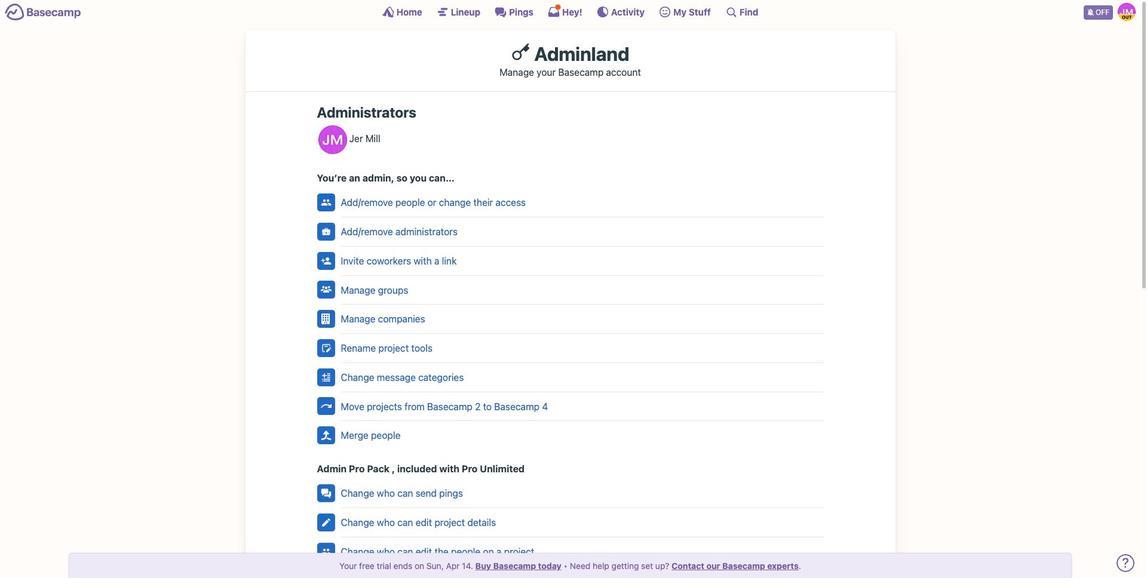 Task type: vqa. For each thing, say whether or not it's contained in the screenshot.
SWITCH ACCOUNTS image
yes



Task type: describe. For each thing, give the bounding box(es) containing it.
main element
[[0, 0, 1141, 23]]



Task type: locate. For each thing, give the bounding box(es) containing it.
jer mill image
[[1118, 3, 1136, 21], [318, 126, 347, 154]]

1 vertical spatial jer mill image
[[318, 126, 347, 154]]

keyboard shortcut: ⌘ + / image
[[726, 6, 738, 18]]

0 horizontal spatial jer mill image
[[318, 126, 347, 154]]

switch accounts image
[[5, 3, 81, 22]]

0 vertical spatial jer mill image
[[1118, 3, 1136, 21]]

1 horizontal spatial jer mill image
[[1118, 3, 1136, 21]]

jer mill image inside the main element
[[1118, 3, 1136, 21]]



